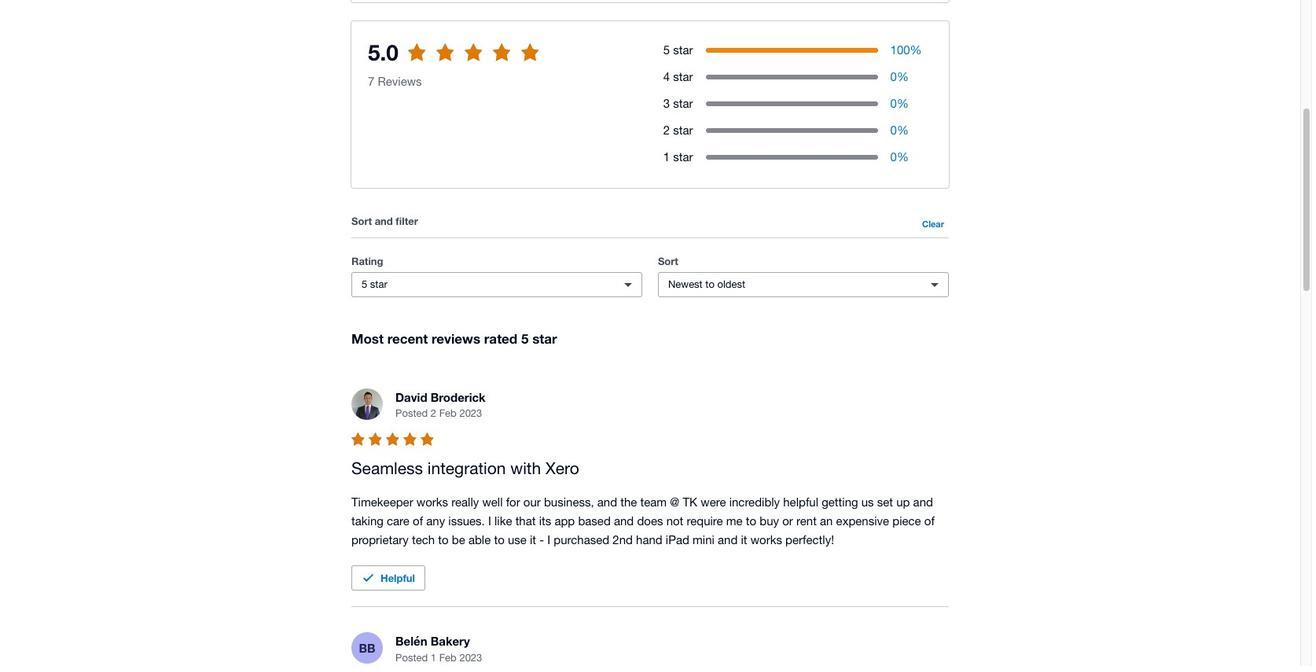 Task type: describe. For each thing, give the bounding box(es) containing it.
rent
[[797, 514, 817, 528]]

oldest
[[718, 278, 746, 290]]

2023 for bakery
[[460, 652, 482, 664]]

were
[[701, 496, 726, 509]]

5.0
[[368, 39, 399, 65]]

1 vertical spatial works
[[751, 533, 783, 547]]

0 for 3 star
[[891, 97, 897, 110]]

0 for 2 star
[[891, 123, 897, 137]]

integration
[[428, 458, 506, 477]]

and left filter
[[375, 215, 393, 227]]

issues.
[[449, 514, 485, 528]]

tk
[[683, 496, 698, 509]]

its
[[539, 514, 552, 528]]

bb
[[359, 641, 376, 655]]

posted for david
[[396, 408, 428, 419]]

mini
[[693, 533, 715, 547]]

star right rated
[[533, 330, 557, 347]]

2 inside david broderick posted 2 feb 2023
[[431, 408, 437, 419]]

not
[[667, 514, 684, 528]]

7
[[368, 75, 375, 88]]

2 horizontal spatial 5
[[664, 43, 670, 57]]

xero
[[546, 458, 579, 477]]

really
[[452, 496, 479, 509]]

2 vertical spatial 5
[[521, 330, 529, 347]]

1 horizontal spatial 1
[[664, 150, 670, 164]]

newest
[[668, 278, 703, 290]]

care
[[387, 514, 410, 528]]

skip to reviews list
[[390, 54, 503, 69]]

an
[[820, 514, 833, 528]]

expensive
[[837, 514, 890, 528]]

most
[[352, 330, 384, 347]]

belén
[[396, 634, 428, 648]]

star inside popup button
[[370, 278, 388, 290]]

star down 2 star
[[673, 150, 693, 164]]

1 star
[[664, 150, 693, 164]]

2nd
[[613, 533, 633, 547]]

based
[[578, 514, 611, 528]]

clear button
[[918, 213, 949, 234]]

does
[[637, 514, 663, 528]]

and down me
[[718, 533, 738, 547]]

and right up
[[914, 496, 934, 509]]

2 of from the left
[[925, 514, 935, 528]]

to right me
[[746, 514, 757, 528]]

sort for sort and filter
[[352, 215, 372, 227]]

require
[[687, 514, 723, 528]]

getting
[[822, 496, 859, 509]]

0 % for 4 star
[[891, 70, 909, 83]]

to inside newest to oldest popup button
[[706, 278, 715, 290]]

1 it from the left
[[530, 533, 536, 547]]

piece
[[893, 514, 922, 528]]

1 of from the left
[[413, 514, 423, 528]]

-
[[540, 533, 544, 547]]

helpful
[[784, 496, 819, 509]]

reviews for rated
[[432, 330, 481, 347]]

7 reviews
[[368, 75, 422, 88]]

helpful button
[[352, 566, 425, 591]]

helpful
[[381, 572, 415, 584]]

2023 for broderick
[[460, 408, 482, 419]]

newest to oldest button
[[658, 272, 949, 297]]

0 vertical spatial i
[[488, 514, 491, 528]]

for
[[506, 496, 520, 509]]

or
[[783, 514, 793, 528]]

reviews
[[378, 75, 422, 88]]

feb for broderick
[[439, 408, 457, 419]]

buy
[[760, 514, 780, 528]]

incredibly
[[730, 496, 780, 509]]

seamless integration with xero
[[352, 458, 579, 477]]

3
[[664, 97, 670, 110]]

proprietary
[[352, 533, 409, 547]]

our
[[524, 496, 541, 509]]

recent
[[387, 330, 428, 347]]

that
[[516, 514, 536, 528]]

2 star
[[664, 123, 693, 137]]

3 star
[[664, 97, 693, 110]]

to left use
[[494, 533, 505, 547]]

purchased
[[554, 533, 610, 547]]

0 % for 3 star
[[891, 97, 909, 110]]

reviews for list
[[436, 54, 481, 69]]



Task type: vqa. For each thing, say whether or not it's contained in the screenshot.
leftmost been
no



Task type: locate. For each thing, give the bounding box(es) containing it.
1 vertical spatial 2
[[431, 408, 437, 419]]

1 horizontal spatial sort
[[658, 255, 679, 267]]

1 feb from the top
[[439, 408, 457, 419]]

1 0 from the top
[[891, 70, 897, 83]]

of left any
[[413, 514, 423, 528]]

set
[[878, 496, 894, 509]]

rating
[[352, 255, 383, 267]]

0 % for 2 star
[[891, 123, 909, 137]]

skip to reviews list link
[[377, 46, 516, 78]]

0 %
[[891, 70, 909, 83], [891, 97, 909, 110], [891, 123, 909, 137], [891, 150, 909, 164]]

0 vertical spatial 5 star
[[664, 43, 693, 57]]

5 right rated
[[521, 330, 529, 347]]

feb inside david broderick posted 2 feb 2023
[[439, 408, 457, 419]]

1 horizontal spatial i
[[548, 533, 551, 547]]

4
[[664, 70, 670, 83]]

star right the 3 on the top right
[[673, 97, 693, 110]]

bakery
[[431, 634, 470, 648]]

posted for belén
[[396, 652, 428, 664]]

star down rating
[[370, 278, 388, 290]]

5 star inside popup button
[[362, 278, 388, 290]]

3 0 from the top
[[891, 123, 897, 137]]

2 0 from the top
[[891, 97, 897, 110]]

to right skip at the top left of page
[[420, 54, 432, 69]]

business,
[[544, 496, 594, 509]]

team
[[641, 496, 667, 509]]

0 vertical spatial sort
[[352, 215, 372, 227]]

star down 3 star
[[673, 123, 693, 137]]

and left the
[[598, 496, 617, 509]]

sort
[[352, 215, 372, 227], [658, 255, 679, 267]]

5 down rating
[[362, 278, 367, 290]]

up
[[897, 496, 910, 509]]

0 for 1 star
[[891, 150, 897, 164]]

2023 inside david broderick posted 2 feb 2023
[[460, 408, 482, 419]]

5 star down rating
[[362, 278, 388, 290]]

2 feb from the top
[[439, 652, 457, 664]]

5 star button
[[352, 272, 643, 297]]

0 horizontal spatial 1
[[431, 652, 437, 664]]

david
[[396, 390, 428, 404]]

1 vertical spatial 5
[[362, 278, 367, 290]]

2023 inside belén  bakery posted 1 feb 2023
[[460, 652, 482, 664]]

% for 5 star
[[910, 43, 922, 57]]

5 star up '4 star'
[[664, 43, 693, 57]]

posted down belén at the bottom left of page
[[396, 652, 428, 664]]

filter
[[396, 215, 418, 227]]

to inside skip to reviews list link
[[420, 54, 432, 69]]

0 vertical spatial 2023
[[460, 408, 482, 419]]

tech
[[412, 533, 435, 547]]

% for 2 star
[[897, 123, 909, 137]]

0 horizontal spatial it
[[530, 533, 536, 547]]

reviews left rated
[[432, 330, 481, 347]]

1 vertical spatial posted
[[396, 652, 428, 664]]

ipad
[[666, 533, 690, 547]]

0 vertical spatial 2
[[664, 123, 670, 137]]

5 inside popup button
[[362, 278, 367, 290]]

0 horizontal spatial 2
[[431, 408, 437, 419]]

it down me
[[741, 533, 748, 547]]

list
[[485, 54, 503, 69]]

it left -
[[530, 533, 536, 547]]

reviews
[[436, 54, 481, 69], [432, 330, 481, 347]]

use
[[508, 533, 527, 547]]

@
[[670, 496, 680, 509]]

perfectly!
[[786, 533, 835, 547]]

2023 down broderick
[[460, 408, 482, 419]]

i
[[488, 514, 491, 528], [548, 533, 551, 547]]

it
[[530, 533, 536, 547], [741, 533, 748, 547]]

0 horizontal spatial i
[[488, 514, 491, 528]]

0 horizontal spatial of
[[413, 514, 423, 528]]

of
[[413, 514, 423, 528], [925, 514, 935, 528]]

david broderick posted 2 feb 2023
[[396, 390, 486, 419]]

1 vertical spatial i
[[548, 533, 551, 547]]

1 posted from the top
[[396, 408, 428, 419]]

1 horizontal spatial 5 star
[[664, 43, 693, 57]]

1 inside belén  bakery posted 1 feb 2023
[[431, 652, 437, 664]]

1 vertical spatial reviews
[[432, 330, 481, 347]]

5
[[664, 43, 670, 57], [362, 278, 367, 290], [521, 330, 529, 347]]

0 vertical spatial reviews
[[436, 54, 481, 69]]

1
[[664, 150, 670, 164], [431, 652, 437, 664]]

star up '4 star'
[[673, 43, 693, 57]]

to
[[420, 54, 432, 69], [706, 278, 715, 290], [746, 514, 757, 528], [438, 533, 449, 547], [494, 533, 505, 547]]

well
[[482, 496, 503, 509]]

feb for bakery
[[439, 652, 457, 664]]

0 horizontal spatial works
[[417, 496, 448, 509]]

any
[[427, 514, 445, 528]]

1 vertical spatial 1
[[431, 652, 437, 664]]

2
[[664, 123, 670, 137], [431, 408, 437, 419]]

4 0 from the top
[[891, 150, 897, 164]]

0 for 4 star
[[891, 70, 897, 83]]

rated
[[484, 330, 518, 347]]

4 star
[[664, 70, 693, 83]]

of right piece
[[925, 514, 935, 528]]

feb down bakery
[[439, 652, 457, 664]]

posted
[[396, 408, 428, 419], [396, 652, 428, 664]]

to left be
[[438, 533, 449, 547]]

1 0 % from the top
[[891, 70, 909, 83]]

posted inside david broderick posted 2 feb 2023
[[396, 408, 428, 419]]

works down buy
[[751, 533, 783, 547]]

0 vertical spatial works
[[417, 496, 448, 509]]

% for 1 star
[[897, 150, 909, 164]]

0 horizontal spatial 5
[[362, 278, 367, 290]]

timekeeper
[[352, 496, 413, 509]]

be
[[452, 533, 465, 547]]

1 down bakery
[[431, 652, 437, 664]]

with
[[511, 458, 541, 477]]

us
[[862, 496, 874, 509]]

1 vertical spatial 5 star
[[362, 278, 388, 290]]

0 horizontal spatial sort
[[352, 215, 372, 227]]

hand
[[636, 533, 663, 547]]

and up 2nd
[[614, 514, 634, 528]]

skip
[[390, 54, 416, 69]]

2 2023 from the top
[[460, 652, 482, 664]]

2023
[[460, 408, 482, 419], [460, 652, 482, 664]]

5 up 4
[[664, 43, 670, 57]]

star
[[673, 43, 693, 57], [673, 70, 693, 83], [673, 97, 693, 110], [673, 123, 693, 137], [673, 150, 693, 164], [370, 278, 388, 290], [533, 330, 557, 347]]

4 0 % from the top
[[891, 150, 909, 164]]

clear
[[923, 218, 945, 228]]

1 vertical spatial sort
[[658, 255, 679, 267]]

1 down 2 star
[[664, 150, 670, 164]]

0 vertical spatial posted
[[396, 408, 428, 419]]

works up any
[[417, 496, 448, 509]]

seamless
[[352, 458, 423, 477]]

2 0 % from the top
[[891, 97, 909, 110]]

3 0 % from the top
[[891, 123, 909, 137]]

feb
[[439, 408, 457, 419], [439, 652, 457, 664]]

most recent reviews rated 5 star
[[352, 330, 557, 347]]

sort and filter
[[352, 215, 418, 227]]

able
[[469, 533, 491, 547]]

works
[[417, 496, 448, 509], [751, 533, 783, 547]]

belén  bakery posted 1 feb 2023
[[396, 634, 482, 664]]

% for 4 star
[[897, 70, 909, 83]]

100
[[891, 43, 910, 57]]

feb down broderick
[[439, 408, 457, 419]]

2 down broderick
[[431, 408, 437, 419]]

1 horizontal spatial 2
[[664, 123, 670, 137]]

broderick
[[431, 390, 486, 404]]

posted down david
[[396, 408, 428, 419]]

sort for sort
[[658, 255, 679, 267]]

2 down the 3 on the top right
[[664, 123, 670, 137]]

0
[[891, 70, 897, 83], [891, 97, 897, 110], [891, 123, 897, 137], [891, 150, 897, 164]]

1 vertical spatial 2023
[[460, 652, 482, 664]]

%
[[910, 43, 922, 57], [897, 70, 909, 83], [897, 97, 909, 110], [897, 123, 909, 137], [897, 150, 909, 164]]

2 posted from the top
[[396, 652, 428, 664]]

timekeeper works really well for our business, and the team @ tk were incredibly helpful getting us set up and taking care of any issues. i like that its app based and does not require me to buy or rent an expensive piece of proprietary tech to be able to use it - i purchased 2nd hand ipad mini and it works perfectly!
[[352, 496, 938, 547]]

100 %
[[891, 43, 922, 57]]

to left "oldest"
[[706, 278, 715, 290]]

0 vertical spatial 5
[[664, 43, 670, 57]]

posted inside belén  bakery posted 1 feb 2023
[[396, 652, 428, 664]]

1 horizontal spatial 5
[[521, 330, 529, 347]]

2 it from the left
[[741, 533, 748, 547]]

me
[[727, 514, 743, 528]]

newest to oldest
[[668, 278, 746, 290]]

0 vertical spatial 1
[[664, 150, 670, 164]]

0 % for 1 star
[[891, 150, 909, 164]]

1 vertical spatial feb
[[439, 652, 457, 664]]

2023 down bakery
[[460, 652, 482, 664]]

the
[[621, 496, 637, 509]]

1 horizontal spatial works
[[751, 533, 783, 547]]

i right -
[[548, 533, 551, 547]]

1 horizontal spatial of
[[925, 514, 935, 528]]

sort up rating
[[352, 215, 372, 227]]

app
[[555, 514, 575, 528]]

taking
[[352, 514, 384, 528]]

reviews left list
[[436, 54, 481, 69]]

% for 3 star
[[897, 97, 909, 110]]

feb inside belén  bakery posted 1 feb 2023
[[439, 652, 457, 664]]

1 2023 from the top
[[460, 408, 482, 419]]

0 vertical spatial feb
[[439, 408, 457, 419]]

sort up newest
[[658, 255, 679, 267]]

like
[[495, 514, 512, 528]]

1 horizontal spatial it
[[741, 533, 748, 547]]

star right 4
[[673, 70, 693, 83]]

0 horizontal spatial 5 star
[[362, 278, 388, 290]]

i left like
[[488, 514, 491, 528]]



